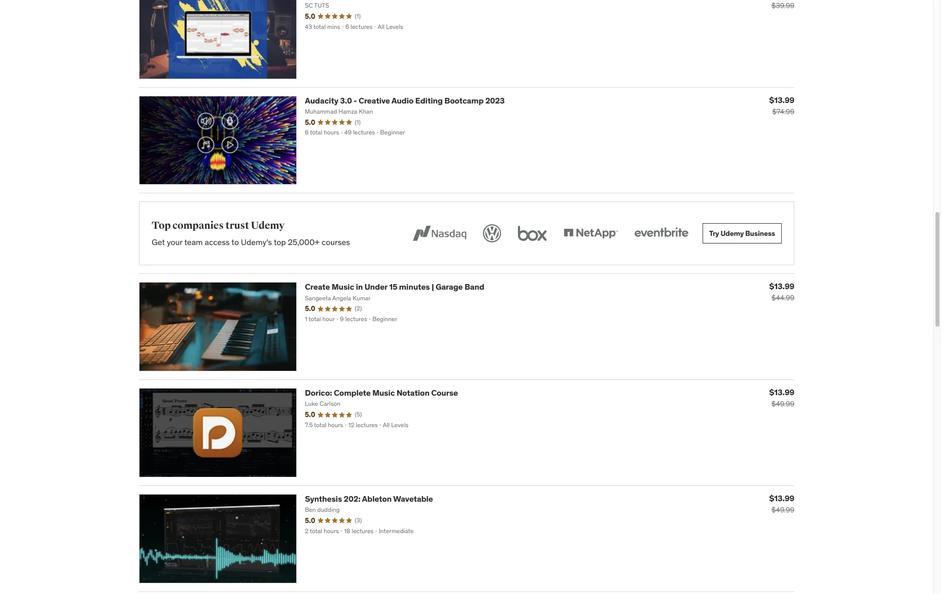 Task type: describe. For each thing, give the bounding box(es) containing it.
business
[[746, 229, 776, 238]]

complete
[[334, 388, 371, 398]]

try udemy business
[[710, 229, 776, 238]]

udemy's
[[241, 237, 272, 247]]

$13.99 for audio
[[770, 95, 795, 105]]

$13.99 for course
[[770, 388, 795, 398]]

202:
[[344, 494, 361, 504]]

2023
[[486, 95, 505, 105]]

box image
[[516, 223, 550, 245]]

4 $13.99 from the top
[[770, 494, 795, 504]]

-
[[354, 95, 357, 105]]

$13.99 $74.99
[[770, 95, 795, 116]]

1 horizontal spatial udemy
[[721, 229, 744, 238]]

dorico:
[[305, 388, 332, 398]]

garage
[[436, 282, 463, 292]]

try udemy business link
[[703, 224, 783, 244]]

ableton
[[362, 494, 392, 504]]

notation
[[397, 388, 430, 398]]

wavetable
[[394, 494, 433, 504]]

create music in under 15 minutes | garage band link
[[305, 282, 485, 292]]

udemy inside top companies trust udemy get your team access to udemy's top 25,000+ courses
[[251, 220, 285, 232]]

top
[[152, 220, 171, 232]]

create
[[305, 282, 330, 292]]

courses
[[322, 237, 350, 247]]

course
[[432, 388, 458, 398]]

try
[[710, 229, 720, 238]]

$49.99 for synthesis 202: ableton wavetable
[[772, 506, 795, 515]]

3.0
[[340, 95, 352, 105]]

dorico: complete music notation course
[[305, 388, 458, 398]]

$49.99 for dorico: complete music notation course
[[772, 400, 795, 409]]

team
[[184, 237, 203, 247]]

audacity 3.0 - creative audio editing bootcamp 2023
[[305, 95, 505, 105]]

1 vertical spatial music
[[373, 388, 395, 398]]

to
[[232, 237, 239, 247]]

trust
[[226, 220, 249, 232]]

top
[[274, 237, 286, 247]]

|
[[432, 282, 434, 292]]

$13.99 $44.99
[[770, 282, 795, 303]]

$39.99
[[772, 1, 795, 10]]

your
[[167, 237, 183, 247]]

synthesis
[[305, 494, 342, 504]]

band
[[465, 282, 485, 292]]

in
[[356, 282, 363, 292]]

creative
[[359, 95, 390, 105]]

15
[[389, 282, 398, 292]]

access
[[205, 237, 230, 247]]

$44.99
[[772, 294, 795, 303]]



Task type: vqa. For each thing, say whether or not it's contained in the screenshot.
Create
yes



Task type: locate. For each thing, give the bounding box(es) containing it.
audio
[[392, 95, 414, 105]]

udemy right try
[[721, 229, 744, 238]]

$13.99 for 15
[[770, 282, 795, 292]]

1 $13.99 from the top
[[770, 95, 795, 105]]

$49.99
[[772, 400, 795, 409], [772, 506, 795, 515]]

$13.99 $49.99
[[770, 388, 795, 409], [770, 494, 795, 515]]

dorico: complete music notation course link
[[305, 388, 458, 398]]

udemy up udemy's
[[251, 220, 285, 232]]

audacity
[[305, 95, 339, 105]]

music left the notation at bottom left
[[373, 388, 395, 398]]

1 horizontal spatial music
[[373, 388, 395, 398]]

$74.99
[[773, 107, 795, 116]]

0 vertical spatial $49.99
[[772, 400, 795, 409]]

1 $49.99 from the top
[[772, 400, 795, 409]]

$13.99
[[770, 95, 795, 105], [770, 282, 795, 292], [770, 388, 795, 398], [770, 494, 795, 504]]

1 vertical spatial $13.99 $49.99
[[770, 494, 795, 515]]

udemy
[[251, 220, 285, 232], [721, 229, 744, 238]]

nasdaq image
[[411, 223, 469, 245]]

netapp image
[[562, 223, 621, 245]]

synthesis 202: ableton wavetable link
[[305, 494, 433, 504]]

companies
[[173, 220, 224, 232]]

1 $13.99 $49.99 from the top
[[770, 388, 795, 409]]

3 $13.99 from the top
[[770, 388, 795, 398]]

2 $13.99 $49.99 from the top
[[770, 494, 795, 515]]

music left in
[[332, 282, 354, 292]]

1 vertical spatial $49.99
[[772, 506, 795, 515]]

2 $49.99 from the top
[[772, 506, 795, 515]]

0 vertical spatial music
[[332, 282, 354, 292]]

top companies trust udemy get your team access to udemy's top 25,000+ courses
[[152, 220, 350, 247]]

under
[[365, 282, 388, 292]]

eventbrite image
[[633, 223, 691, 245]]

synthesis 202: ableton wavetable
[[305, 494, 433, 504]]

$13.99 $49.99 for dorico: complete music notation course
[[770, 388, 795, 409]]

2 $13.99 from the top
[[770, 282, 795, 292]]

0 horizontal spatial udemy
[[251, 220, 285, 232]]

audacity 3.0 - creative audio editing bootcamp 2023 link
[[305, 95, 505, 105]]

0 horizontal spatial music
[[332, 282, 354, 292]]

editing
[[416, 95, 443, 105]]

music
[[332, 282, 354, 292], [373, 388, 395, 398]]

0 vertical spatial $13.99 $49.99
[[770, 388, 795, 409]]

$13.99 $49.99 for synthesis 202: ableton wavetable
[[770, 494, 795, 515]]

get
[[152, 237, 165, 247]]

create music in under 15 minutes | garage band
[[305, 282, 485, 292]]

minutes
[[399, 282, 430, 292]]

volkswagen image
[[481, 223, 504, 245]]

bootcamp
[[445, 95, 484, 105]]

25,000+
[[288, 237, 320, 247]]



